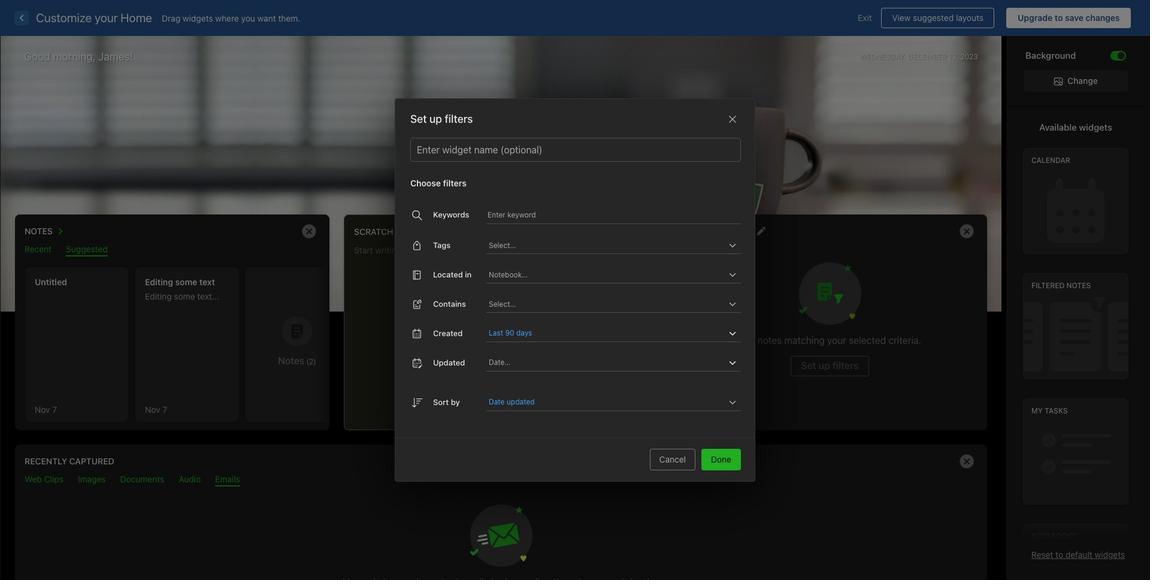 Task type: describe. For each thing, give the bounding box(es) containing it.
where
[[215, 13, 239, 23]]

updated
[[433, 358, 465, 367]]

notebooks
[[1032, 532, 1077, 541]]

exit button
[[849, 8, 881, 28]]

1 vertical spatial remove image
[[955, 449, 979, 473]]

Located in field
[[487, 266, 741, 283]]

background
[[1026, 50, 1077, 61]]

 input text field inside date updated field
[[538, 394, 726, 411]]

available
[[1040, 122, 1077, 133]]

exit
[[858, 13, 872, 23]]

reset
[[1032, 550, 1054, 560]]

customize
[[36, 11, 92, 25]]

last 90 days
[[489, 328, 532, 337]]

done button
[[702, 449, 741, 470]]

upgrade to save changes
[[1018, 13, 1120, 23]]

done
[[711, 454, 732, 464]]

Updated Date picker field
[[487, 354, 756, 372]]

widgets for drag
[[183, 13, 213, 23]]

upgrade
[[1018, 13, 1053, 23]]

want
[[258, 13, 276, 23]]

remove image
[[955, 219, 979, 243]]

created
[[433, 328, 463, 338]]

filtered
[[1032, 281, 1065, 290]]

default
[[1066, 550, 1093, 560]]

by
[[451, 397, 460, 407]]

wednesday,
[[860, 52, 906, 61]]

save
[[1066, 13, 1084, 23]]

my
[[1032, 407, 1043, 415]]

90
[[505, 328, 515, 337]]

sort by
[[433, 397, 460, 407]]

1 vertical spatial filters
[[443, 178, 467, 188]]

Enter keyword field
[[487, 210, 741, 224]]

2 vertical spatial widgets
[[1095, 550, 1126, 560]]

scratch pad
[[354, 226, 412, 237]]

drag
[[162, 13, 180, 23]]

keywords
[[433, 210, 470, 220]]

drag widgets where you want them.
[[162, 13, 300, 23]]

change
[[1068, 76, 1099, 86]]

2023
[[961, 52, 979, 61]]

available widgets
[[1040, 122, 1113, 133]]

set
[[411, 113, 427, 125]]

 input text field for tags
[[488, 237, 726, 254]]

Enter widget name (optional) text field
[[416, 138, 736, 161]]

pad
[[396, 226, 412, 237]]

Created Date picker field
[[487, 325, 756, 342]]

Tags field
[[487, 237, 741, 254]]

view
[[893, 13, 911, 23]]

you
[[241, 13, 255, 23]]

located in
[[433, 270, 472, 279]]

updated
[[507, 397, 535, 406]]

view suggested layouts button
[[881, 8, 995, 28]]

sort
[[433, 397, 449, 407]]

layouts
[[956, 13, 984, 23]]

good
[[24, 50, 50, 63]]

 input text field for contains
[[488, 295, 726, 312]]

calendar
[[1032, 156, 1071, 165]]



Task type: vqa. For each thing, say whether or not it's contained in the screenshot.
to related to Reset
yes



Task type: locate. For each thing, give the bounding box(es) containing it.
choose filters
[[411, 178, 467, 188]]

good morning, james!
[[24, 50, 133, 63]]

to for upgrade
[[1055, 13, 1063, 23]]

to right reset
[[1056, 550, 1064, 560]]

date updated
[[489, 397, 535, 406]]

widgets
[[183, 13, 213, 23], [1080, 122, 1113, 133], [1095, 550, 1126, 560]]

home
[[121, 11, 152, 25]]

 input text field inside contains field
[[488, 295, 726, 312]]

widgets for available
[[1080, 122, 1113, 133]]

0 vertical spatial remove image
[[297, 219, 321, 243]]

set up filters
[[411, 113, 473, 125]]

days
[[517, 328, 532, 337]]

to for reset
[[1056, 550, 1064, 560]]

0 vertical spatial widgets
[[183, 13, 213, 23]]

last
[[489, 328, 503, 337]]

0 vertical spatial to
[[1055, 13, 1063, 23]]

to inside button
[[1055, 13, 1063, 23]]

edit widget title image
[[757, 227, 766, 236]]

 input text field
[[488, 266, 726, 283]]

in
[[465, 270, 472, 279]]

december
[[908, 52, 947, 61]]

filters
[[445, 113, 473, 125], [443, 178, 467, 188]]

 input text field
[[488, 237, 726, 254], [488, 295, 726, 312], [538, 394, 726, 411]]

change button
[[1024, 70, 1128, 92]]

notes
[[1067, 281, 1092, 290]]

widgets right available
[[1080, 122, 1113, 133]]

wednesday, december 13, 2023
[[860, 52, 979, 61]]

Contains field
[[487, 295, 741, 313]]

to left save
[[1055, 13, 1063, 23]]

1 vertical spatial to
[[1056, 550, 1064, 560]]

scratch
[[354, 226, 393, 237]]

1 vertical spatial  input text field
[[488, 295, 726, 312]]

date…
[[489, 358, 511, 367]]

your
[[95, 11, 118, 25]]

1 horizontal spatial remove image
[[955, 449, 979, 473]]

filters right choose
[[443, 178, 467, 188]]

reset to default widgets
[[1032, 550, 1126, 560]]

cancel button
[[650, 449, 696, 470]]

0 vertical spatial filters
[[445, 113, 473, 125]]

james!
[[98, 50, 133, 63]]

changes
[[1086, 13, 1120, 23]]

located
[[433, 270, 463, 279]]

filters right up
[[445, 113, 473, 125]]

choose
[[411, 178, 441, 188]]

remove image
[[297, 219, 321, 243], [955, 449, 979, 473]]

2 vertical spatial  input text field
[[538, 394, 726, 411]]

filtered notes
[[1032, 281, 1092, 290]]

widgets right "default"
[[1095, 550, 1126, 560]]

scratch pad button
[[354, 224, 412, 239]]

 input text field down the updated date picker field
[[538, 394, 726, 411]]

Sort by field
[[487, 394, 741, 411]]

0 horizontal spatial remove image
[[297, 219, 321, 243]]

 input text field down  input text box
[[488, 295, 726, 312]]

widgets right drag
[[183, 13, 213, 23]]

tags
[[433, 240, 451, 250]]

 input text field down enter keyword field
[[488, 237, 726, 254]]

my tasks
[[1032, 407, 1068, 415]]

morning,
[[53, 50, 96, 63]]

to
[[1055, 13, 1063, 23], [1056, 550, 1064, 560]]

0 vertical spatial  input text field
[[488, 237, 726, 254]]

upgrade to save changes button
[[1007, 8, 1132, 28]]

tasks
[[1045, 407, 1068, 415]]

view suggested layouts
[[893, 13, 984, 23]]

reset to default widgets button
[[1032, 550, 1126, 560]]

 input text field inside tags field
[[488, 237, 726, 254]]

suggested
[[913, 13, 954, 23]]

1 vertical spatial widgets
[[1080, 122, 1113, 133]]

contains
[[433, 299, 466, 309]]

date updated button
[[489, 395, 537, 409]]

them.
[[278, 13, 300, 23]]

date
[[489, 397, 505, 406]]

customize your home
[[36, 11, 152, 25]]

cancel
[[660, 454, 686, 464]]

13,
[[949, 52, 959, 61]]

close image
[[726, 112, 740, 127]]

up
[[430, 113, 442, 125]]



